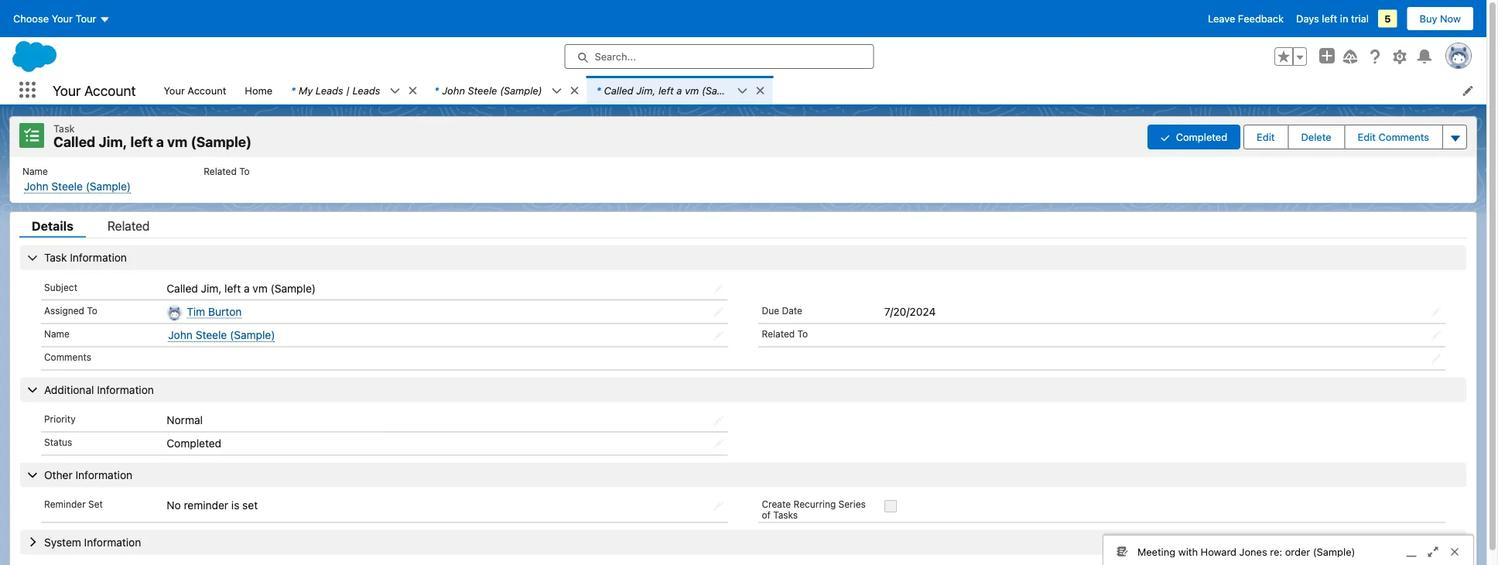 Task type: describe. For each thing, give the bounding box(es) containing it.
a for task called jim, left a vm (sample)
[[156, 134, 164, 150]]

date
[[782, 305, 803, 316]]

additional
[[44, 383, 94, 396]]

1 horizontal spatial john
[[168, 328, 193, 341]]

buy
[[1420, 13, 1438, 24]]

1 vertical spatial to
[[87, 305, 97, 316]]

1 horizontal spatial vm
[[253, 282, 268, 295]]

john steele (sample) link inside list
[[24, 180, 131, 193]]

howard
[[1201, 546, 1237, 557]]

other information button
[[20, 462, 1467, 487]]

name john steele (sample)
[[22, 166, 131, 193]]

related to inside john steele (sample) list
[[204, 166, 250, 177]]

leave
[[1208, 13, 1236, 24]]

other information
[[44, 468, 132, 481]]

steele for name john steele (sample)
[[51, 180, 83, 193]]

tasks
[[773, 510, 798, 520]]

information for system information
[[84, 535, 141, 548]]

leave feedback
[[1208, 13, 1284, 24]]

feedback
[[1238, 13, 1284, 24]]

assigned
[[44, 305, 84, 316]]

jones
[[1240, 546, 1268, 557]]

left up burton
[[225, 282, 241, 295]]

delete button
[[1289, 125, 1344, 148]]

system information
[[44, 535, 141, 548]]

vm for task called jim, left a vm (sample)
[[167, 134, 188, 150]]

trial
[[1351, 13, 1369, 24]]

completed button
[[1148, 124, 1241, 149]]

with
[[1179, 546, 1198, 557]]

vm for * called jim, left a vm (sample)
[[685, 84, 699, 96]]

your account link
[[154, 76, 236, 104]]

task called jim, left a vm (sample)
[[53, 122, 252, 150]]

edit button
[[1245, 125, 1287, 148]]

2 vertical spatial jim,
[[201, 282, 222, 295]]

* for * john steele (sample)
[[434, 84, 439, 96]]

completed inside button
[[1176, 131, 1228, 143]]

other
[[44, 468, 73, 481]]

0 vertical spatial group
[[1275, 47, 1307, 66]]

* for * my leads | leads
[[291, 84, 296, 96]]

text default image for * john steele (sample)
[[552, 86, 562, 96]]

1 horizontal spatial john steele (sample) link
[[168, 328, 275, 342]]

meeting with howard jones re: order (sample)
[[1138, 546, 1356, 557]]

additional information
[[44, 383, 154, 396]]

2 horizontal spatial related
[[762, 328, 795, 339]]

task information button
[[20, 245, 1467, 270]]

(sample) inside name john steele (sample)
[[86, 180, 131, 193]]

information for additional information
[[97, 383, 154, 396]]

1 horizontal spatial steele
[[196, 328, 227, 341]]

1 horizontal spatial your account
[[164, 84, 226, 96]]

home
[[245, 84, 273, 96]]

1 vertical spatial related to
[[762, 328, 808, 339]]

jim, for task called jim, left a vm (sample)
[[99, 134, 127, 150]]

no
[[167, 499, 181, 511]]

create recurring series of tasks
[[762, 499, 866, 520]]

no reminder is set
[[167, 499, 258, 511]]

3 list item from the left
[[587, 76, 773, 104]]

edit comments
[[1358, 131, 1430, 143]]

name for name
[[44, 328, 70, 339]]

0 horizontal spatial your account
[[53, 82, 136, 98]]

john for name john steele (sample)
[[24, 180, 48, 193]]

tim burton link
[[187, 305, 242, 318]]

comments inside button
[[1379, 131, 1430, 143]]

additional information button
[[20, 377, 1467, 402]]

days
[[1296, 13, 1319, 24]]

text default image
[[569, 85, 580, 96]]

now
[[1440, 13, 1461, 24]]

task for called
[[53, 122, 75, 134]]

called for * called jim, left a vm (sample)
[[604, 84, 634, 96]]

series
[[839, 499, 866, 510]]

5
[[1385, 13, 1391, 24]]

your down choose your tour popup button
[[53, 82, 81, 98]]

a for * called jim, left a vm (sample)
[[677, 84, 682, 96]]

reminder
[[184, 499, 228, 511]]

* for * called jim, left a vm (sample)
[[596, 84, 601, 96]]

subject
[[44, 282, 77, 293]]

2 list item from the left
[[425, 76, 587, 104]]

due
[[762, 305, 779, 316]]

1 list item from the left
[[282, 76, 425, 104]]

left inside task called jim, left a vm (sample)
[[130, 134, 153, 150]]

system information button
[[20, 530, 1467, 554]]

delete
[[1301, 131, 1332, 143]]

2 leads from the left
[[353, 84, 380, 96]]

due date
[[762, 305, 803, 316]]

leave feedback link
[[1208, 13, 1284, 24]]

tim
[[187, 305, 205, 318]]

steele for * john steele (sample)
[[468, 84, 497, 96]]

is
[[231, 499, 239, 511]]

name for name john steele (sample)
[[22, 166, 48, 177]]

left inside list item
[[659, 84, 674, 96]]

text default image for * my leads | leads
[[390, 86, 400, 96]]



Task type: vqa. For each thing, say whether or not it's contained in the screenshot.
more for results
no



Task type: locate. For each thing, give the bounding box(es) containing it.
called up name john steele (sample)
[[53, 134, 95, 150]]

1 vertical spatial john steele (sample) link
[[168, 328, 275, 342]]

details link
[[19, 218, 86, 238]]

jim, up tim burton
[[201, 282, 222, 295]]

2 vertical spatial related
[[762, 328, 795, 339]]

reminder
[[44, 499, 86, 510]]

related down due date
[[762, 328, 795, 339]]

list
[[154, 76, 1487, 104]]

your
[[52, 13, 73, 24], [53, 82, 81, 98], [164, 84, 185, 96]]

0 horizontal spatial related
[[107, 218, 150, 233]]

called down search...
[[604, 84, 634, 96]]

related inside related link
[[107, 218, 150, 233]]

(sample) inside task called jim, left a vm (sample)
[[191, 134, 252, 150]]

jim, right text default image
[[636, 84, 656, 96]]

a down search... button
[[677, 84, 682, 96]]

0 horizontal spatial called
[[53, 134, 95, 150]]

1 horizontal spatial called
[[167, 282, 198, 295]]

1 horizontal spatial to
[[239, 166, 250, 177]]

1 horizontal spatial comments
[[1379, 131, 1430, 143]]

0 vertical spatial john
[[442, 84, 465, 96]]

called up tim at bottom left
[[167, 282, 198, 295]]

0 horizontal spatial *
[[291, 84, 296, 96]]

2 horizontal spatial jim,
[[636, 84, 656, 96]]

status
[[44, 437, 72, 448]]

1 * from the left
[[291, 84, 296, 96]]

* john steele (sample)
[[434, 84, 542, 96]]

(sample)
[[500, 84, 542, 96], [702, 84, 744, 96], [191, 134, 252, 150], [86, 180, 131, 193], [271, 282, 316, 295], [230, 328, 275, 341], [1313, 546, 1356, 557]]

jim, for * called jim, left a vm (sample)
[[636, 84, 656, 96]]

name down assigned on the bottom left of the page
[[44, 328, 70, 339]]

your inside your account link
[[164, 84, 185, 96]]

0 horizontal spatial completed
[[167, 437, 221, 450]]

list item
[[282, 76, 425, 104], [425, 76, 587, 104], [587, 76, 773, 104]]

1 vertical spatial jim,
[[99, 134, 127, 150]]

*
[[291, 84, 296, 96], [434, 84, 439, 96], [596, 84, 601, 96]]

information for other information
[[75, 468, 132, 481]]

called for task called jim, left a vm (sample)
[[53, 134, 95, 150]]

task for information
[[44, 251, 67, 264]]

left down search... button
[[659, 84, 674, 96]]

related inside john steele (sample) list
[[204, 166, 237, 177]]

0 vertical spatial comments
[[1379, 131, 1430, 143]]

0 horizontal spatial vm
[[167, 134, 188, 150]]

account
[[84, 82, 136, 98], [188, 84, 226, 96]]

0 horizontal spatial john
[[24, 180, 48, 193]]

0 vertical spatial steele
[[468, 84, 497, 96]]

0 vertical spatial name
[[22, 166, 48, 177]]

1 vertical spatial steele
[[51, 180, 83, 193]]

1 horizontal spatial edit
[[1358, 131, 1376, 143]]

4 text default image from the left
[[552, 86, 562, 96]]

edit right delete "button"
[[1358, 131, 1376, 143]]

1 vertical spatial name
[[44, 328, 70, 339]]

2 vertical spatial vm
[[253, 282, 268, 295]]

your account up task called jim, left a vm (sample)
[[164, 84, 226, 96]]

recurring
[[794, 499, 836, 510]]

re:
[[1270, 546, 1283, 557]]

jim, inside task called jim, left a vm (sample)
[[99, 134, 127, 150]]

1 text default image from the left
[[407, 85, 418, 96]]

steele
[[468, 84, 497, 96], [51, 180, 83, 193], [196, 328, 227, 341]]

completed down normal
[[167, 437, 221, 450]]

1 vertical spatial completed
[[167, 437, 221, 450]]

vm inside task called jim, left a vm (sample)
[[167, 134, 188, 150]]

0 vertical spatial related
[[204, 166, 237, 177]]

1 horizontal spatial leads
[[353, 84, 380, 96]]

leads right |
[[353, 84, 380, 96]]

0 vertical spatial completed
[[1176, 131, 1228, 143]]

your up task called jim, left a vm (sample)
[[164, 84, 185, 96]]

account left home
[[188, 84, 226, 96]]

information up set
[[75, 468, 132, 481]]

0 horizontal spatial edit
[[1257, 131, 1275, 143]]

system
[[44, 535, 81, 548]]

edit for edit comments
[[1358, 131, 1376, 143]]

list containing your account
[[154, 76, 1487, 104]]

normal
[[167, 414, 203, 426]]

reminder set
[[44, 499, 103, 510]]

0 horizontal spatial comments
[[44, 352, 91, 362]]

* called jim, left a vm (sample)
[[596, 84, 744, 96]]

edit for edit
[[1257, 131, 1275, 143]]

2 horizontal spatial called
[[604, 84, 634, 96]]

2 horizontal spatial a
[[677, 84, 682, 96]]

1 horizontal spatial related
[[204, 166, 237, 177]]

* my leads | leads
[[291, 84, 380, 96]]

edit
[[1257, 131, 1275, 143], [1358, 131, 1376, 143]]

task
[[53, 122, 75, 134], [44, 251, 67, 264]]

task inside task called jim, left a vm (sample)
[[53, 122, 75, 134]]

leads left |
[[316, 84, 343, 96]]

2 vertical spatial a
[[244, 282, 250, 295]]

home link
[[236, 76, 282, 104]]

set
[[242, 499, 258, 511]]

related link
[[95, 218, 162, 238]]

to
[[239, 166, 250, 177], [87, 305, 97, 316], [798, 328, 808, 339]]

2 horizontal spatial vm
[[685, 84, 699, 96]]

1 vertical spatial group
[[1148, 123, 1467, 151]]

1 vertical spatial called
[[53, 134, 95, 150]]

0 horizontal spatial to
[[87, 305, 97, 316]]

1 leads from the left
[[316, 84, 343, 96]]

buy now
[[1420, 13, 1461, 24]]

task information
[[44, 251, 127, 264]]

0 horizontal spatial john steele (sample) link
[[24, 180, 131, 193]]

assigned to
[[44, 305, 97, 316]]

1 horizontal spatial related to
[[762, 328, 808, 339]]

0 vertical spatial vm
[[685, 84, 699, 96]]

information
[[70, 251, 127, 264], [97, 383, 154, 396], [75, 468, 132, 481], [84, 535, 141, 548]]

john steele (sample) link up details
[[24, 180, 131, 193]]

2 vertical spatial john
[[168, 328, 193, 341]]

7/20/2024
[[885, 305, 936, 318]]

completed left edit button
[[1176, 131, 1228, 143]]

your left tour
[[52, 13, 73, 24]]

a inside list item
[[677, 84, 682, 96]]

0 horizontal spatial account
[[84, 82, 136, 98]]

account up task called jim, left a vm (sample)
[[84, 82, 136, 98]]

order
[[1285, 546, 1310, 557]]

choose
[[13, 13, 49, 24]]

1 vertical spatial a
[[156, 134, 164, 150]]

completed
[[1176, 131, 1228, 143], [167, 437, 221, 450]]

priority
[[44, 414, 76, 424]]

days left in trial
[[1296, 13, 1369, 24]]

related up task information
[[107, 218, 150, 233]]

related to
[[204, 166, 250, 177], [762, 328, 808, 339]]

5 text default image from the left
[[737, 86, 748, 96]]

2 * from the left
[[434, 84, 439, 96]]

task down details link
[[44, 251, 67, 264]]

3 * from the left
[[596, 84, 601, 96]]

your inside choose your tour popup button
[[52, 13, 73, 24]]

to inside john steele (sample) list
[[239, 166, 250, 177]]

0 horizontal spatial leads
[[316, 84, 343, 96]]

0 horizontal spatial jim,
[[99, 134, 127, 150]]

edit left delete
[[1257, 131, 1275, 143]]

text default image for * called jim, left a vm (sample)
[[737, 86, 748, 96]]

vm down search... button
[[685, 84, 699, 96]]

1 horizontal spatial account
[[188, 84, 226, 96]]

vm
[[685, 84, 699, 96], [167, 134, 188, 150], [253, 282, 268, 295]]

related
[[204, 166, 237, 177], [107, 218, 150, 233], [762, 328, 795, 339]]

task up name john steele (sample)
[[53, 122, 75, 134]]

a
[[677, 84, 682, 96], [156, 134, 164, 150], [244, 282, 250, 295]]

details
[[32, 218, 73, 233]]

search...
[[595, 51, 636, 62]]

information for task information
[[70, 251, 127, 264]]

choose your tour button
[[12, 6, 111, 31]]

0 horizontal spatial related to
[[204, 166, 250, 177]]

0 vertical spatial called
[[604, 84, 634, 96]]

left up name john steele (sample)
[[130, 134, 153, 150]]

name
[[22, 166, 48, 177], [44, 328, 70, 339]]

name inside name john steele (sample)
[[22, 166, 48, 177]]

of
[[762, 510, 771, 520]]

john
[[442, 84, 465, 96], [24, 180, 48, 193], [168, 328, 193, 341]]

called
[[604, 84, 634, 96], [53, 134, 95, 150], [167, 282, 198, 295]]

group containing completed
[[1148, 123, 1467, 151]]

2 text default image from the left
[[755, 85, 766, 96]]

edit inside edit comments button
[[1358, 131, 1376, 143]]

tour
[[76, 13, 96, 24]]

1 vertical spatial vm
[[167, 134, 188, 150]]

2 horizontal spatial john
[[442, 84, 465, 96]]

jim, up name john steele (sample)
[[99, 134, 127, 150]]

search... button
[[565, 44, 874, 69]]

john for * john steele (sample)
[[442, 84, 465, 96]]

steele inside name john steele (sample)
[[51, 180, 83, 193]]

2 horizontal spatial steele
[[468, 84, 497, 96]]

2 edit from the left
[[1358, 131, 1376, 143]]

0 vertical spatial john steele (sample) link
[[24, 180, 131, 193]]

1 vertical spatial task
[[44, 251, 67, 264]]

john inside name john steele (sample)
[[24, 180, 48, 193]]

meeting
[[1138, 546, 1176, 557]]

|
[[346, 84, 350, 96]]

0 vertical spatial related to
[[204, 166, 250, 177]]

1 edit from the left
[[1257, 131, 1275, 143]]

john steele (sample)
[[168, 328, 275, 341]]

task inside dropdown button
[[44, 251, 67, 264]]

my
[[299, 84, 313, 96]]

vm up "john steele (sample)"
[[253, 282, 268, 295]]

in
[[1340, 13, 1349, 24]]

1 horizontal spatial a
[[244, 282, 250, 295]]

2 horizontal spatial *
[[596, 84, 601, 96]]

comments
[[1379, 131, 1430, 143], [44, 352, 91, 362]]

edit inside edit button
[[1257, 131, 1275, 143]]

0 vertical spatial jim,
[[636, 84, 656, 96]]

1 vertical spatial related
[[107, 218, 150, 233]]

john steele (sample) link down burton
[[168, 328, 275, 342]]

leads
[[316, 84, 343, 96], [353, 84, 380, 96]]

0 horizontal spatial steele
[[51, 180, 83, 193]]

information right the additional
[[97, 383, 154, 396]]

name up details
[[22, 166, 48, 177]]

0 vertical spatial task
[[53, 122, 75, 134]]

1 horizontal spatial jim,
[[201, 282, 222, 295]]

2 vertical spatial called
[[167, 282, 198, 295]]

0 vertical spatial to
[[239, 166, 250, 177]]

text default image
[[407, 85, 418, 96], [755, 85, 766, 96], [390, 86, 400, 96], [552, 86, 562, 96], [737, 86, 748, 96]]

2 vertical spatial to
[[798, 328, 808, 339]]

1 horizontal spatial *
[[434, 84, 439, 96]]

your account down tour
[[53, 82, 136, 98]]

tim burton
[[187, 305, 242, 318]]

2 horizontal spatial to
[[798, 328, 808, 339]]

left
[[1322, 13, 1338, 24], [659, 84, 674, 96], [130, 134, 153, 150], [225, 282, 241, 295]]

group
[[1275, 47, 1307, 66], [1148, 123, 1467, 151]]

1 horizontal spatial completed
[[1176, 131, 1228, 143]]

john inside list item
[[442, 84, 465, 96]]

your account
[[53, 82, 136, 98], [164, 84, 226, 96]]

vm down your account link
[[167, 134, 188, 150]]

related down task called jim, left a vm (sample)
[[204, 166, 237, 177]]

a up "john steele (sample)"
[[244, 282, 250, 295]]

1 vertical spatial john
[[24, 180, 48, 193]]

left left in
[[1322, 13, 1338, 24]]

john steele (sample) list
[[10, 157, 1477, 203]]

create
[[762, 499, 791, 510]]

buy now button
[[1407, 6, 1474, 31]]

1 vertical spatial comments
[[44, 352, 91, 362]]

information down related link
[[70, 251, 127, 264]]

burton
[[208, 305, 242, 318]]

john steele (sample) link
[[24, 180, 131, 193], [168, 328, 275, 342]]

0 vertical spatial a
[[677, 84, 682, 96]]

choose your tour
[[13, 13, 96, 24]]

called inside task called jim, left a vm (sample)
[[53, 134, 95, 150]]

3 text default image from the left
[[390, 86, 400, 96]]

called jim, left a vm (sample)
[[167, 282, 316, 295]]

2 vertical spatial steele
[[196, 328, 227, 341]]

edit comments button
[[1346, 125, 1442, 148]]

information down set
[[84, 535, 141, 548]]

a inside task called jim, left a vm (sample)
[[156, 134, 164, 150]]

a down your account link
[[156, 134, 164, 150]]

set
[[88, 499, 103, 510]]

0 horizontal spatial a
[[156, 134, 164, 150]]



